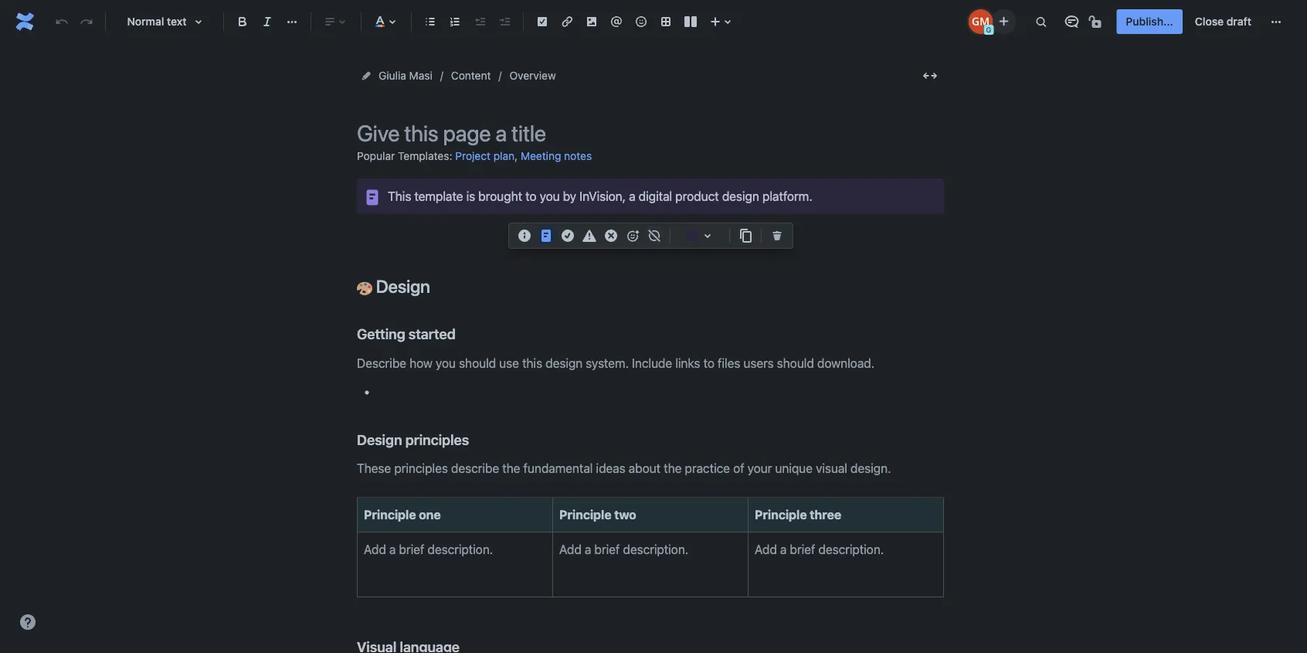 Task type: vqa. For each thing, say whether or not it's contained in the screenshot.
'348'
no



Task type: locate. For each thing, give the bounding box(es) containing it.
a
[[629, 189, 636, 203]]

principle left 'three'
[[755, 508, 807, 522]]

principle for principle one
[[364, 508, 416, 522]]

is
[[467, 189, 476, 203]]

design up getting started
[[373, 276, 430, 297]]

to
[[526, 189, 537, 203]]

mention image
[[608, 12, 626, 31]]

giulia masi image
[[969, 9, 994, 34]]

two
[[615, 508, 637, 522]]

italic ⌘i image
[[258, 12, 277, 31]]

1 principle from the left
[[364, 508, 416, 522]]

design left principles
[[357, 431, 402, 448]]

help image
[[19, 613, 37, 632]]

masi
[[409, 69, 433, 82]]

design for design
[[373, 276, 430, 297]]

invision,
[[580, 189, 626, 203]]

confluence image
[[12, 9, 37, 34]]

meeting notes button
[[521, 144, 592, 169]]

link image
[[558, 12, 577, 31]]

success image
[[559, 226, 577, 245]]

3 principle from the left
[[755, 508, 807, 522]]

no restrictions image
[[1088, 12, 1107, 31]]

principle one
[[364, 508, 441, 522]]

principle
[[364, 508, 416, 522], [560, 508, 612, 522], [755, 508, 807, 522]]

numbered list ⌘⇧7 image
[[446, 12, 465, 31]]

outdent ⇧tab image
[[471, 12, 489, 31]]

:art: image
[[357, 281, 373, 296]]

1 horizontal spatial principle
[[560, 508, 612, 522]]

you
[[540, 189, 560, 203]]

getting started
[[357, 326, 456, 342]]

product
[[676, 189, 719, 203]]

close draft
[[1196, 15, 1252, 28]]

0 horizontal spatial principle
[[364, 508, 416, 522]]

publish...
[[1127, 15, 1174, 28]]

more formatting image
[[283, 12, 301, 31]]

principle left one
[[364, 508, 416, 522]]

design principles
[[357, 431, 469, 448]]

editor toolbar toolbar
[[509, 223, 793, 265]]

this
[[388, 189, 411, 203]]

2 principle from the left
[[560, 508, 612, 522]]

0 vertical spatial design
[[373, 276, 430, 297]]

warning image
[[581, 226, 599, 245]]

2 horizontal spatial principle
[[755, 508, 807, 522]]

giulia masi link
[[379, 66, 433, 85]]

1 vertical spatial design
[[357, 431, 402, 448]]

giulia
[[379, 69, 407, 82]]

action item image
[[533, 12, 552, 31]]

normal
[[127, 15, 164, 28]]

normal text
[[127, 15, 187, 28]]

error image
[[602, 226, 621, 245]]

info image
[[516, 226, 534, 245]]

popular templates: project plan , meeting notes
[[357, 149, 592, 162]]

meeting
[[521, 150, 562, 162]]

by
[[563, 189, 577, 203]]

more image
[[1268, 12, 1286, 31]]

project plan button
[[456, 144, 515, 169]]

popular
[[357, 149, 395, 162]]

principle left the two
[[560, 508, 612, 522]]

draft
[[1227, 15, 1252, 28]]

copy image
[[737, 226, 755, 245]]

Give this page a title text field
[[357, 121, 945, 146]]

design
[[373, 276, 430, 297], [357, 431, 402, 448]]

design
[[723, 189, 760, 203]]

templates:
[[398, 149, 453, 162]]

confluence image
[[12, 9, 37, 34]]

started
[[409, 326, 456, 342]]

platform.
[[763, 189, 813, 203]]

add image, video, or file image
[[583, 12, 601, 31]]



Task type: describe. For each thing, give the bounding box(es) containing it.
project
[[456, 150, 491, 162]]

,
[[515, 149, 518, 162]]

Main content area, start typing to enter text. text field
[[348, 179, 954, 653]]

content
[[451, 69, 491, 82]]

remove image
[[768, 226, 787, 245]]

close
[[1196, 15, 1225, 28]]

this template is brought to you by invision, a digital product design platform.
[[388, 189, 813, 203]]

one
[[419, 508, 441, 522]]

principle three
[[755, 508, 842, 522]]

make page full-width image
[[921, 66, 940, 85]]

close draft button
[[1186, 9, 1262, 34]]

invite to edit image
[[995, 12, 1014, 31]]

normal text button
[[112, 5, 217, 39]]

remove emoji image
[[645, 226, 664, 245]]

table image
[[657, 12, 676, 31]]

:art: image
[[357, 281, 373, 296]]

move this page image
[[360, 70, 373, 82]]

principle for principle three
[[755, 508, 807, 522]]

panel note image
[[363, 188, 382, 207]]

note image
[[537, 226, 556, 245]]

getting
[[357, 326, 406, 342]]

brought
[[479, 189, 523, 203]]

content link
[[451, 66, 491, 85]]

redo ⌘⇧z image
[[77, 12, 96, 31]]

design for design principles
[[357, 431, 402, 448]]

principle two
[[560, 508, 637, 522]]

bullet list ⌘⇧8 image
[[421, 12, 440, 31]]

editor add emoji image
[[624, 226, 642, 245]]

indent tab image
[[496, 12, 514, 31]]

emoji image
[[632, 12, 651, 31]]

three
[[810, 508, 842, 522]]

find and replace image
[[1032, 12, 1051, 31]]

principles
[[406, 431, 469, 448]]

digital
[[639, 189, 673, 203]]

layouts image
[[682, 12, 700, 31]]

comment icon image
[[1063, 12, 1082, 31]]

background color image
[[699, 226, 717, 245]]

principle for principle two
[[560, 508, 612, 522]]

undo ⌘z image
[[53, 12, 71, 31]]

plan
[[494, 150, 515, 162]]

template
[[415, 189, 463, 203]]

bold ⌘b image
[[233, 12, 252, 31]]

notes
[[564, 150, 592, 162]]

text
[[167, 15, 187, 28]]

giulia masi
[[379, 69, 433, 82]]

overview
[[510, 69, 556, 82]]

publish... button
[[1117, 9, 1183, 34]]

overview link
[[510, 66, 556, 85]]



